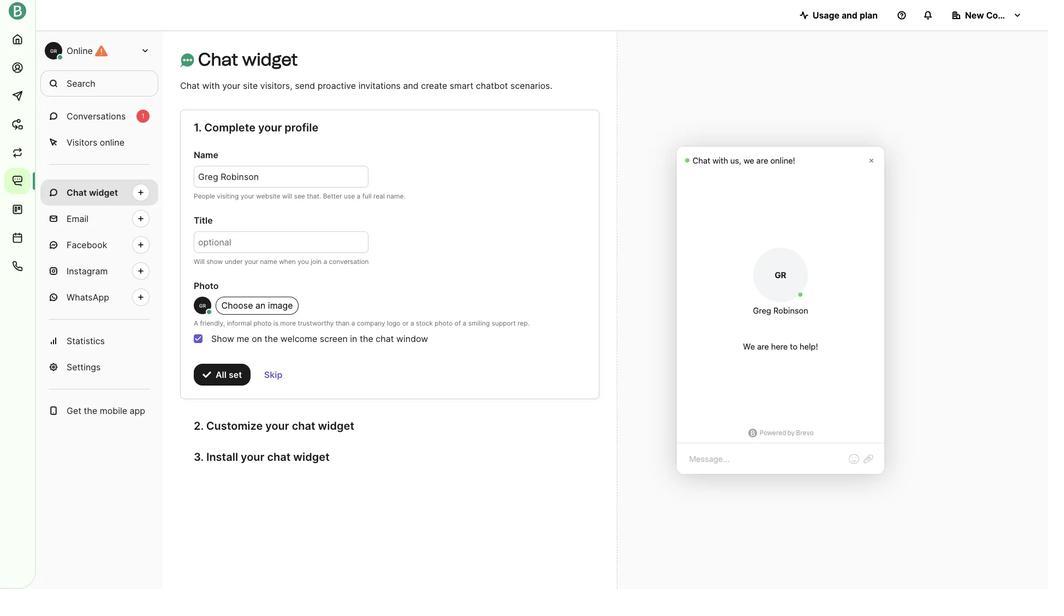 Task type: locate. For each thing, give the bounding box(es) containing it.
more
[[280, 319, 296, 327]]

0 vertical spatial and
[[842, 10, 857, 21]]

the right on
[[264, 333, 278, 344]]

photo
[[253, 319, 272, 327], [435, 319, 453, 327]]

plan
[[860, 10, 878, 21]]

2 vertical spatial chat
[[267, 451, 291, 464]]

facebook link
[[40, 232, 158, 258]]

name.
[[387, 192, 405, 200]]

and left plan
[[842, 10, 857, 21]]

choose
[[221, 300, 253, 311]]

stock
[[416, 319, 433, 327]]

create
[[421, 80, 447, 91]]

new company button
[[943, 4, 1031, 26]]

a left 'full'
[[357, 192, 360, 200]]

your left name
[[245, 258, 258, 266]]

your left the site
[[222, 80, 240, 91]]

new company
[[965, 10, 1026, 21]]

get the mobile app link
[[40, 398, 158, 424]]

a
[[357, 192, 360, 200], [323, 258, 327, 266], [351, 319, 355, 327], [410, 319, 414, 327], [463, 319, 466, 327]]

with
[[202, 80, 220, 91]]

of
[[455, 319, 461, 327]]

0 horizontal spatial and
[[403, 80, 419, 91]]

settings link
[[40, 354, 158, 380]]

2.
[[194, 420, 203, 433]]

a right or
[[410, 319, 414, 327]]

conversations
[[67, 111, 126, 122]]

2 horizontal spatial chat
[[376, 333, 394, 344]]

0 vertical spatial chat widget
[[198, 49, 298, 70]]

chat with your site visitors, send proactive invitations and create smart chatbot scenarios.
[[180, 80, 552, 91]]

chat
[[198, 49, 238, 70], [180, 80, 200, 91], [67, 187, 87, 198]]

0 horizontal spatial the
[[84, 406, 97, 416]]

chat up the 3. install your chat widget
[[292, 420, 315, 433]]

chat for 2. customize your chat widget
[[292, 420, 315, 433]]

invitations
[[358, 80, 401, 91]]

chat for 3. install your chat widget
[[267, 451, 291, 464]]

image
[[268, 300, 293, 311]]

name
[[260, 258, 277, 266]]

you
[[298, 258, 309, 266]]

widget image
[[180, 53, 194, 67]]

1 horizontal spatial the
[[264, 333, 278, 344]]

chat widget up email link
[[67, 187, 118, 198]]

see
[[294, 192, 305, 200]]

1 vertical spatial chat
[[292, 420, 315, 433]]

your right visiting
[[241, 192, 254, 200]]

a right than
[[351, 319, 355, 327]]

instagram
[[67, 266, 108, 277]]

usage and plan button
[[791, 4, 886, 26]]

better
[[323, 192, 342, 200]]

1 photo from the left
[[253, 319, 272, 327]]

show
[[206, 258, 223, 266]]

2. customize your chat widget
[[194, 420, 354, 433]]

chat up the email
[[67, 187, 87, 198]]

and
[[842, 10, 857, 21], [403, 80, 419, 91]]

skip
[[264, 369, 282, 380]]

1.
[[194, 121, 202, 134]]

customize
[[206, 420, 263, 433]]

widget
[[242, 49, 298, 70], [89, 187, 118, 198], [318, 420, 354, 433], [293, 451, 330, 464]]

visitors online link
[[40, 129, 158, 156]]

3. install your chat widget
[[194, 451, 330, 464]]

and left create
[[403, 80, 419, 91]]

your
[[222, 80, 240, 91], [258, 121, 282, 134], [241, 192, 254, 200], [245, 258, 258, 266], [265, 420, 289, 433], [241, 451, 264, 464]]

gr left online
[[50, 48, 57, 54]]

people
[[194, 192, 215, 200]]

install
[[206, 451, 238, 464]]

under
[[225, 258, 243, 266]]

an
[[255, 300, 265, 311]]

1 horizontal spatial chat
[[292, 420, 315, 433]]

whatsapp link
[[40, 284, 158, 311]]

1 vertical spatial and
[[403, 80, 419, 91]]

whatsapp
[[67, 292, 109, 303]]

chat up 'with'
[[198, 49, 238, 70]]

chat widget
[[198, 49, 298, 70], [67, 187, 118, 198]]

photo left "of"
[[435, 319, 453, 327]]

chat down 2. customize your chat widget
[[267, 451, 291, 464]]

0 horizontal spatial chat
[[267, 451, 291, 464]]

chat widget link
[[40, 180, 158, 206]]

2 vertical spatial chat
[[67, 187, 87, 198]]

photo left is at the left bottom
[[253, 319, 272, 327]]

chat widget up the site
[[198, 49, 298, 70]]

informal
[[227, 319, 252, 327]]

2 horizontal spatial the
[[360, 333, 373, 344]]

send
[[295, 80, 315, 91]]

your up the 3. install your chat widget
[[265, 420, 289, 433]]

profile
[[285, 121, 318, 134]]

chatbot
[[476, 80, 508, 91]]

2 photo from the left
[[435, 319, 453, 327]]

your for with
[[222, 80, 240, 91]]

use
[[344, 192, 355, 200]]

your for install
[[241, 451, 264, 464]]

your for complete
[[258, 121, 282, 134]]

gr up friendly,
[[199, 303, 206, 309]]

1 horizontal spatial and
[[842, 10, 857, 21]]

the right get
[[84, 406, 97, 416]]

email
[[67, 213, 88, 224]]

your left profile
[[258, 121, 282, 134]]

0 horizontal spatial photo
[[253, 319, 272, 327]]

chat down logo
[[376, 333, 394, 344]]

gr
[[50, 48, 57, 54], [199, 303, 206, 309]]

your right install
[[241, 451, 264, 464]]

will
[[194, 258, 205, 266]]

when
[[279, 258, 296, 266]]

complete
[[204, 121, 255, 134]]

0 horizontal spatial gr
[[50, 48, 57, 54]]

1 horizontal spatial photo
[[435, 319, 453, 327]]

set
[[229, 369, 242, 380]]

visitors
[[67, 137, 97, 148]]

the right in
[[360, 333, 373, 344]]

1
[[141, 112, 145, 120]]

usage
[[813, 10, 839, 21]]

1 horizontal spatial gr
[[199, 303, 206, 309]]

online
[[67, 45, 93, 56]]

real
[[373, 192, 385, 200]]

choose an image button
[[216, 297, 299, 315]]

welcome
[[280, 333, 317, 344]]

chat left 'with'
[[180, 80, 200, 91]]

1 vertical spatial chat widget
[[67, 187, 118, 198]]

0 vertical spatial chat
[[198, 49, 238, 70]]

0 horizontal spatial chat widget
[[67, 187, 118, 198]]



Task type: describe. For each thing, give the bounding box(es) containing it.
Title text field
[[194, 231, 368, 253]]

on
[[252, 333, 262, 344]]

support
[[492, 319, 516, 327]]

show me on the welcome screen in the chat window
[[211, 333, 428, 344]]

website
[[256, 192, 280, 200]]

conversation
[[329, 258, 369, 266]]

that.
[[307, 192, 321, 200]]

new
[[965, 10, 984, 21]]

visitors online
[[67, 137, 124, 148]]

show
[[211, 333, 234, 344]]

mobile
[[100, 406, 127, 416]]

and inside button
[[842, 10, 857, 21]]

choose an image
[[221, 300, 293, 311]]

proactive
[[317, 80, 356, 91]]

will
[[282, 192, 292, 200]]

a
[[194, 319, 198, 327]]

join
[[311, 258, 322, 266]]

get the mobile app
[[67, 406, 145, 416]]

skip button
[[255, 364, 291, 386]]

smart
[[450, 80, 473, 91]]

facebook
[[67, 240, 107, 251]]

rep.
[[518, 319, 530, 327]]

window
[[396, 333, 428, 344]]

visitors,
[[260, 80, 292, 91]]

all set button
[[194, 364, 251, 386]]

name
[[194, 150, 218, 160]]

search link
[[40, 70, 158, 97]]

1 vertical spatial chat
[[180, 80, 200, 91]]

online
[[100, 137, 124, 148]]

your for visiting
[[241, 192, 254, 200]]

site
[[243, 80, 258, 91]]

is
[[273, 319, 278, 327]]

instagram link
[[40, 258, 158, 284]]

all
[[216, 369, 226, 380]]

smiling
[[468, 319, 490, 327]]

scenarios.
[[510, 80, 552, 91]]

1 horizontal spatial chat widget
[[198, 49, 298, 70]]

company
[[357, 319, 385, 327]]

Name text field
[[194, 166, 368, 188]]

trustworthy
[[298, 319, 334, 327]]

than
[[336, 319, 350, 327]]

search
[[67, 78, 95, 89]]

statistics link
[[40, 328, 158, 354]]

get
[[67, 406, 81, 416]]

0 vertical spatial chat
[[376, 333, 394, 344]]

screen
[[320, 333, 348, 344]]

3.
[[194, 451, 204, 464]]

logo
[[387, 319, 400, 327]]

a friendly, informal photo is more trustworthy than a company logo or a stock photo of a smiling support rep.
[[194, 319, 530, 327]]

app
[[130, 406, 145, 416]]

your for customize
[[265, 420, 289, 433]]

full
[[362, 192, 372, 200]]

0 vertical spatial gr
[[50, 48, 57, 54]]

1 vertical spatial gr
[[199, 303, 206, 309]]

email link
[[40, 206, 158, 232]]

title
[[194, 215, 213, 226]]

or
[[402, 319, 409, 327]]

friendly,
[[200, 319, 225, 327]]

visiting
[[217, 192, 239, 200]]

all set
[[216, 369, 242, 380]]

usage and plan
[[813, 10, 878, 21]]

a right "of"
[[463, 319, 466, 327]]

photo
[[194, 281, 219, 291]]

a right the join
[[323, 258, 327, 266]]

settings
[[67, 362, 101, 373]]

statistics
[[67, 336, 105, 347]]

people visiting your website will see that. better use a full real name.
[[194, 192, 405, 200]]

1. complete your profile
[[194, 121, 318, 134]]

in
[[350, 333, 357, 344]]



Task type: vqa. For each thing, say whether or not it's contained in the screenshot.
the you
yes



